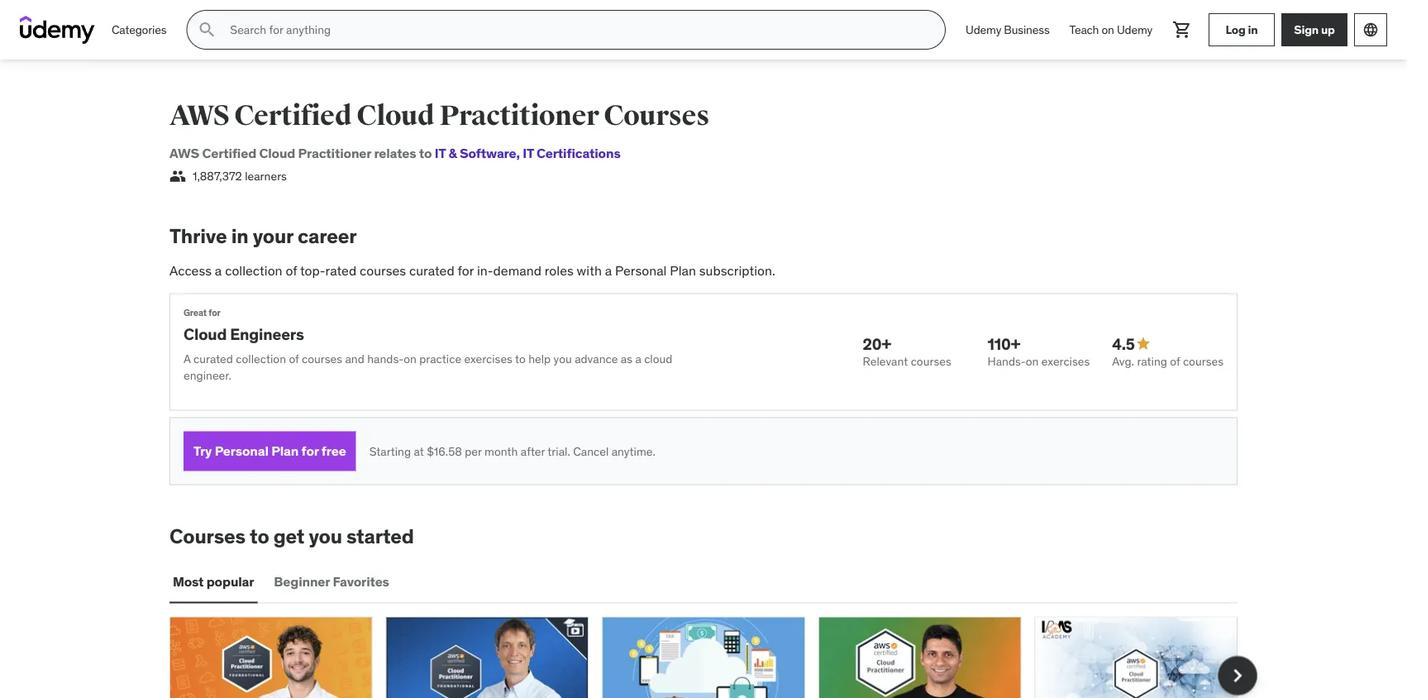Task type: vqa. For each thing, say whether or not it's contained in the screenshot.
Leave a rating button
no



Task type: locate. For each thing, give the bounding box(es) containing it.
1 vertical spatial courses
[[170, 524, 246, 549]]

carousel element
[[170, 617, 1258, 698]]

personal
[[615, 262, 667, 279], [215, 443, 269, 460]]

it right the 'software'
[[523, 145, 534, 162]]

beginner favorites
[[274, 573, 389, 590]]

in
[[1249, 22, 1258, 37], [231, 223, 249, 248]]

to left help
[[515, 352, 526, 366]]

certified up 1,887,372 learners
[[202, 145, 256, 162]]

0 horizontal spatial in
[[231, 223, 249, 248]]

2 horizontal spatial cloud
[[357, 98, 435, 133]]

relevant
[[863, 354, 908, 369]]

1 udemy from the left
[[966, 22, 1002, 37]]

you
[[554, 352, 572, 366], [309, 524, 342, 549]]

a inside "great for cloud engineers a curated collection of courses and hands-on practice exercises to help you advance as a cloud engineer."
[[636, 352, 642, 366]]

1 vertical spatial certified
[[202, 145, 256, 162]]

sign up link
[[1282, 13, 1348, 46]]

after
[[521, 444, 545, 459]]

0 vertical spatial plan
[[670, 262, 696, 279]]

next image
[[1225, 662, 1251, 689]]

certified up learners
[[234, 98, 352, 133]]

0 horizontal spatial on
[[404, 352, 417, 366]]

it
[[435, 145, 446, 162], [523, 145, 534, 162]]

0 horizontal spatial for
[[209, 307, 221, 318]]

curated up engineer.
[[194, 352, 233, 366]]

of down engineers
[[289, 352, 299, 366]]

personal right the with
[[615, 262, 667, 279]]

curated inside "great for cloud engineers a curated collection of courses and hands-on practice exercises to help you advance as a cloud engineer."
[[194, 352, 233, 366]]

1 horizontal spatial curated
[[409, 262, 455, 279]]

practitioner for courses
[[440, 98, 599, 133]]

1 vertical spatial practitioner
[[298, 145, 371, 162]]

practitioner left relates
[[298, 145, 371, 162]]

for left the free
[[302, 443, 319, 460]]

small image left 1,887,372
[[170, 168, 186, 185]]

cloud for courses
[[357, 98, 435, 133]]

exercises
[[464, 352, 513, 366], [1042, 354, 1090, 369]]

20+ relevant courses
[[863, 334, 952, 369]]

1 horizontal spatial exercises
[[1042, 354, 1090, 369]]

0 vertical spatial cloud
[[357, 98, 435, 133]]

1 horizontal spatial in
[[1249, 22, 1258, 37]]

a right 'access'
[[215, 262, 222, 279]]

try personal plan for free link
[[184, 431, 356, 471]]

you inside "great for cloud engineers a curated collection of courses and hands-on practice exercises to help you advance as a cloud engineer."
[[554, 352, 572, 366]]

try
[[194, 443, 212, 460]]

on inside "great for cloud engineers a curated collection of courses and hands-on practice exercises to help you advance as a cloud engineer."
[[404, 352, 417, 366]]

in left your
[[231, 223, 249, 248]]

1 vertical spatial collection
[[236, 352, 286, 366]]

in right the log
[[1249, 22, 1258, 37]]

1 vertical spatial for
[[209, 307, 221, 318]]

popular
[[207, 573, 254, 590]]

0 horizontal spatial practitioner
[[298, 145, 371, 162]]

courses
[[360, 262, 406, 279], [302, 352, 342, 366], [911, 354, 952, 369], [1184, 354, 1224, 369]]

2 horizontal spatial for
[[458, 262, 474, 279]]

1 horizontal spatial cloud
[[259, 145, 295, 162]]

0 vertical spatial for
[[458, 262, 474, 279]]

in inside 'element'
[[231, 223, 249, 248]]

you right help
[[554, 352, 572, 366]]

cloud
[[357, 98, 435, 133], [259, 145, 295, 162], [184, 324, 227, 344]]

a right as
[[636, 352, 642, 366]]

exercises left the avg.
[[1042, 354, 1090, 369]]

0 horizontal spatial it
[[435, 145, 446, 162]]

cloud inside "great for cloud engineers a curated collection of courses and hands-on practice exercises to help you advance as a cloud engineer."
[[184, 324, 227, 344]]

courses right rating
[[1184, 354, 1224, 369]]

for left the in-
[[458, 262, 474, 279]]

0 vertical spatial personal
[[615, 262, 667, 279]]

2 vertical spatial to
[[250, 524, 269, 549]]

of left top-
[[286, 262, 297, 279]]

1 horizontal spatial plan
[[670, 262, 696, 279]]

personal right 'try'
[[215, 443, 269, 460]]

your
[[253, 223, 293, 248]]

udemy inside the teach on udemy link
[[1117, 22, 1153, 37]]

sign
[[1295, 22, 1319, 37]]

cloud up relates
[[357, 98, 435, 133]]

plan
[[670, 262, 696, 279], [271, 443, 299, 460]]

software
[[460, 145, 517, 162]]

most
[[173, 573, 204, 590]]

0 horizontal spatial plan
[[271, 443, 299, 460]]

as
[[621, 352, 633, 366]]

of
[[286, 262, 297, 279], [289, 352, 299, 366], [1171, 354, 1181, 369]]

to left &
[[419, 145, 432, 162]]

0 vertical spatial small image
[[170, 168, 186, 185]]

cloud for a
[[184, 324, 227, 344]]

udemy
[[966, 22, 1002, 37], [1117, 22, 1153, 37]]

curated
[[409, 262, 455, 279], [194, 352, 233, 366]]

1 horizontal spatial udemy
[[1117, 22, 1153, 37]]

1 vertical spatial in
[[231, 223, 249, 248]]

1 horizontal spatial courses
[[604, 98, 710, 133]]

collection down the thrive in your career
[[225, 262, 283, 279]]

1,887,372
[[193, 169, 242, 184]]

most popular
[[173, 573, 254, 590]]

a
[[184, 352, 191, 366]]

to
[[419, 145, 432, 162], [515, 352, 526, 366], [250, 524, 269, 549]]

teach on udemy
[[1070, 22, 1153, 37]]

practitioner up the 'software'
[[440, 98, 599, 133]]

1 vertical spatial curated
[[194, 352, 233, 366]]

up
[[1322, 22, 1336, 37]]

hands-
[[367, 352, 404, 366]]

1 vertical spatial small image
[[1135, 336, 1152, 352]]

0 vertical spatial in
[[1249, 22, 1258, 37]]

cloud up learners
[[259, 145, 295, 162]]

practitioner
[[440, 98, 599, 133], [298, 145, 371, 162]]

110+ hands-on exercises
[[988, 334, 1090, 369]]

to left get
[[250, 524, 269, 549]]

aws for aws certified cloud practitioner courses
[[170, 98, 229, 133]]

2 horizontal spatial to
[[515, 352, 526, 366]]

0 horizontal spatial udemy
[[966, 22, 1002, 37]]

starting
[[369, 444, 411, 459]]

courses
[[604, 98, 710, 133], [170, 524, 246, 549]]

exercises inside 110+ hands-on exercises
[[1042, 354, 1090, 369]]

0 horizontal spatial exercises
[[464, 352, 513, 366]]

1 horizontal spatial for
[[302, 443, 319, 460]]

1 horizontal spatial a
[[605, 262, 612, 279]]

thrive in your career element
[[170, 223, 1238, 485]]

beginner favorites button
[[271, 562, 393, 602]]

cloud down great
[[184, 324, 227, 344]]

you right get
[[309, 524, 342, 549]]

plan left subscription.
[[670, 262, 696, 279]]

most popular button
[[170, 562, 258, 602]]

plan left the free
[[271, 443, 299, 460]]

2 horizontal spatial a
[[636, 352, 642, 366]]

courses left the 'and'
[[302, 352, 342, 366]]

courses right relevant
[[911, 354, 952, 369]]

on inside 110+ hands-on exercises
[[1026, 354, 1039, 369]]

a right the with
[[605, 262, 612, 279]]

avg.
[[1113, 354, 1135, 369]]

1 horizontal spatial you
[[554, 352, 572, 366]]

udemy image
[[20, 16, 95, 44]]

curated left the in-
[[409, 262, 455, 279]]

engineers
[[230, 324, 304, 344]]

2 udemy from the left
[[1117, 22, 1153, 37]]

trial.
[[548, 444, 571, 459]]

1 horizontal spatial small image
[[1135, 336, 1152, 352]]

career
[[298, 223, 357, 248]]

to inside "great for cloud engineers a curated collection of courses and hands-on practice exercises to help you advance as a cloud engineer."
[[515, 352, 526, 366]]

for inside "great for cloud engineers a curated collection of courses and hands-on practice exercises to help you advance as a cloud engineer."
[[209, 307, 221, 318]]

for
[[458, 262, 474, 279], [209, 307, 221, 318], [302, 443, 319, 460]]

aws certified cloud practitioner relates to it & software it certifications
[[170, 145, 621, 162]]

0 horizontal spatial curated
[[194, 352, 233, 366]]

1 horizontal spatial it
[[523, 145, 534, 162]]

0 vertical spatial practitioner
[[440, 98, 599, 133]]

cloud engineers link
[[184, 324, 304, 344]]

udemy left shopping cart with 0 items image
[[1117, 22, 1153, 37]]

0 vertical spatial to
[[419, 145, 432, 162]]

collection
[[225, 262, 283, 279], [236, 352, 286, 366]]

business
[[1004, 22, 1050, 37]]

small image
[[170, 168, 186, 185], [1135, 336, 1152, 352]]

1 vertical spatial aws
[[170, 145, 199, 162]]

110+
[[988, 334, 1021, 353]]

in for thrive
[[231, 223, 249, 248]]

practitioner for relates
[[298, 145, 371, 162]]

certified
[[234, 98, 352, 133], [202, 145, 256, 162]]

1 vertical spatial personal
[[215, 443, 269, 460]]

0 vertical spatial you
[[554, 352, 572, 366]]

0 vertical spatial certified
[[234, 98, 352, 133]]

1 vertical spatial to
[[515, 352, 526, 366]]

0 vertical spatial aws
[[170, 98, 229, 133]]

exercises right practice
[[464, 352, 513, 366]]

2 vertical spatial cloud
[[184, 324, 227, 344]]

1 horizontal spatial practitioner
[[440, 98, 599, 133]]

roles
[[545, 262, 574, 279]]

small image inside thrive in your career 'element'
[[1135, 336, 1152, 352]]

1 horizontal spatial personal
[[615, 262, 667, 279]]

aws
[[170, 98, 229, 133], [170, 145, 199, 162]]

great
[[184, 307, 207, 318]]

collection down engineers
[[236, 352, 286, 366]]

1 vertical spatial cloud
[[259, 145, 295, 162]]

top-
[[300, 262, 326, 279]]

it left &
[[435, 145, 446, 162]]

0 horizontal spatial cloud
[[184, 324, 227, 344]]

0 horizontal spatial a
[[215, 262, 222, 279]]

0 vertical spatial courses
[[604, 98, 710, 133]]

1 aws from the top
[[170, 98, 229, 133]]

1 vertical spatial plan
[[271, 443, 299, 460]]

a
[[215, 262, 222, 279], [605, 262, 612, 279], [636, 352, 642, 366]]

1 vertical spatial you
[[309, 524, 342, 549]]

thrive
[[170, 223, 227, 248]]

2 aws from the top
[[170, 145, 199, 162]]

access a collection of top-rated courses curated for in-demand roles with a personal plan subscription.
[[170, 262, 776, 279]]

1 horizontal spatial on
[[1026, 354, 1039, 369]]

practice
[[420, 352, 462, 366]]

on
[[1102, 22, 1115, 37], [404, 352, 417, 366], [1026, 354, 1039, 369]]

cloud
[[644, 352, 673, 366]]

great for cloud engineers a curated collection of courses and hands-on practice exercises to help you advance as a cloud engineer.
[[184, 307, 673, 383]]

for right great
[[209, 307, 221, 318]]

collection inside "great for cloud engineers a curated collection of courses and hands-on practice exercises to help you advance as a cloud engineer."
[[236, 352, 286, 366]]

small image up rating
[[1135, 336, 1152, 352]]

20+
[[863, 334, 892, 353]]

udemy left "business"
[[966, 22, 1002, 37]]

it & software link
[[435, 145, 517, 162]]



Task type: describe. For each thing, give the bounding box(es) containing it.
teach
[[1070, 22, 1099, 37]]

thrive in your career
[[170, 223, 357, 248]]

udemy business
[[966, 22, 1050, 37]]

subscription.
[[700, 262, 776, 279]]

of right rating
[[1171, 354, 1181, 369]]

help
[[529, 352, 551, 366]]

it certifications link
[[517, 145, 621, 162]]

0 horizontal spatial courses
[[170, 524, 246, 549]]

demand
[[493, 262, 542, 279]]

sign up
[[1295, 22, 1336, 37]]

starting at $16.58 per month after trial. cancel anytime.
[[369, 444, 656, 459]]

rated
[[326, 262, 357, 279]]

1 it from the left
[[435, 145, 446, 162]]

beginner
[[274, 573, 330, 590]]

0 horizontal spatial you
[[309, 524, 342, 549]]

in for log
[[1249, 22, 1258, 37]]

rating
[[1138, 354, 1168, 369]]

certified for aws certified cloud practitioner relates to it & software it certifications
[[202, 145, 256, 162]]

udemy inside udemy business link
[[966, 22, 1002, 37]]

log in
[[1226, 22, 1258, 37]]

courses inside "great for cloud engineers a curated collection of courses and hands-on practice exercises to help you advance as a cloud engineer."
[[302, 352, 342, 366]]

2 vertical spatial for
[[302, 443, 319, 460]]

per
[[465, 444, 482, 459]]

try personal plan for free
[[194, 443, 346, 460]]

log
[[1226, 22, 1246, 37]]

month
[[485, 444, 518, 459]]

$16.58
[[427, 444, 462, 459]]

2 it from the left
[[523, 145, 534, 162]]

engineer.
[[184, 368, 231, 383]]

categories button
[[102, 10, 176, 50]]

aws for aws certified cloud practitioner relates to it & software it certifications
[[170, 145, 199, 162]]

certified for aws certified cloud practitioner courses
[[234, 98, 352, 133]]

1 horizontal spatial to
[[419, 145, 432, 162]]

0 horizontal spatial personal
[[215, 443, 269, 460]]

with
[[577, 262, 602, 279]]

0 vertical spatial curated
[[409, 262, 455, 279]]

free
[[322, 443, 346, 460]]

hands-
[[988, 354, 1026, 369]]

in-
[[477, 262, 493, 279]]

certifications
[[537, 145, 621, 162]]

submit search image
[[197, 20, 217, 40]]

get
[[274, 524, 305, 549]]

at
[[414, 444, 424, 459]]

and
[[345, 352, 365, 366]]

courses to get you started
[[170, 524, 414, 549]]

of inside "great for cloud engineers a curated collection of courses and hands-on practice exercises to help you advance as a cloud engineer."
[[289, 352, 299, 366]]

cloud for relates
[[259, 145, 295, 162]]

avg. rating of courses
[[1113, 354, 1224, 369]]

advance
[[575, 352, 618, 366]]

courses right rated
[[360, 262, 406, 279]]

&
[[449, 145, 457, 162]]

exercises inside "great for cloud engineers a curated collection of courses and hands-on practice exercises to help you advance as a cloud engineer."
[[464, 352, 513, 366]]

2 horizontal spatial on
[[1102, 22, 1115, 37]]

1,887,372 learners
[[193, 169, 287, 184]]

shopping cart with 0 items image
[[1173, 20, 1193, 40]]

access
[[170, 262, 212, 279]]

0 vertical spatial collection
[[225, 262, 283, 279]]

4.5
[[1113, 334, 1135, 353]]

started
[[347, 524, 414, 549]]

0 horizontal spatial to
[[250, 524, 269, 549]]

choose a language image
[[1363, 22, 1380, 38]]

aws certified cloud practitioner courses
[[170, 98, 710, 133]]

courses inside 20+ relevant courses
[[911, 354, 952, 369]]

relates
[[374, 145, 416, 162]]

teach on udemy link
[[1060, 10, 1163, 50]]

Search for anything text field
[[227, 16, 926, 44]]

favorites
[[333, 573, 389, 590]]

anytime.
[[612, 444, 656, 459]]

learners
[[245, 169, 287, 184]]

0 horizontal spatial small image
[[170, 168, 186, 185]]

udemy business link
[[956, 10, 1060, 50]]

cancel
[[573, 444, 609, 459]]

categories
[[112, 22, 167, 37]]

log in link
[[1209, 13, 1275, 46]]



